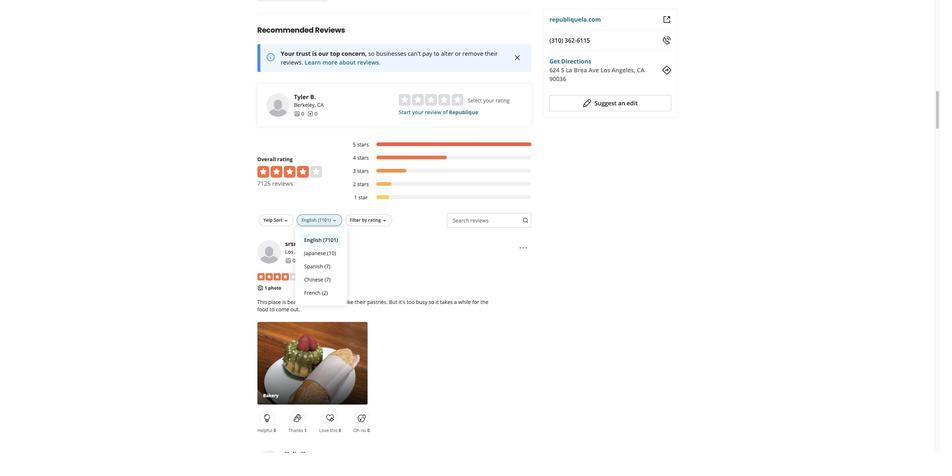 Task type: describe. For each thing, give the bounding box(es) containing it.
0 right no
[[367, 428, 370, 434]]

their inside this place is beautiful, food is good i like their pastries. but it's too busy so it takes a while for the food to come out.
[[355, 299, 366, 306]]

while
[[458, 299, 471, 306]]

close image
[[513, 53, 522, 62]]

thanks 1
[[288, 428, 307, 434]]

select your rating
[[468, 97, 510, 104]]

photo of tyler b. image
[[266, 93, 290, 117]]

2 reviews. from the left
[[357, 58, 381, 66]]

angeles, inside get directions 624 s la brea ave los angeles, ca 90036
[[612, 66, 636, 74]]

0 right this
[[339, 428, 341, 434]]

republiquela.com
[[550, 15, 601, 24]]

recommended
[[257, 25, 314, 35]]

get directions 624 s la brea ave los angeles, ca 90036
[[550, 57, 645, 83]]

french (2)
[[304, 289, 328, 296]]

rating for filter by rating
[[368, 217, 381, 223]]

reviews
[[315, 25, 345, 35]]

624
[[550, 66, 560, 74]]

(0 reactions) element for oh no 0
[[367, 428, 370, 434]]

reviews for 7125 reviews
[[272, 179, 293, 188]]

(310) 362-6115
[[550, 36, 590, 44]]

your trust is our top concern,
[[281, 49, 367, 58]]

top
[[330, 49, 340, 58]]

16 friends v2 image
[[294, 111, 300, 117]]

4 stars
[[353, 154, 369, 161]]

7125
[[257, 179, 271, 188]]

an
[[618, 99, 625, 107]]

english (7101) button
[[301, 233, 341, 247]]

so inside the so businesses can't pay to alter or remove their reviews.
[[368, 49, 375, 58]]

1 horizontal spatial food
[[311, 299, 323, 306]]

so businesses can't pay to alter or remove their reviews.
[[281, 49, 498, 66]]

pay
[[422, 49, 432, 58]]

your for select
[[483, 97, 494, 104]]

learn
[[305, 58, 321, 66]]

stars for 5 stars
[[357, 141, 369, 148]]

1 star
[[354, 194, 368, 201]]

24 phone v2 image
[[662, 36, 671, 45]]

  text field inside the recommended reviews element
[[447, 213, 532, 228]]

tyler b. link
[[294, 93, 316, 101]]

16 friends v2 image
[[285, 258, 291, 264]]

is for our
[[312, 49, 317, 58]]

french (2) button
[[301, 286, 341, 300]]

(2)
[[322, 289, 328, 296]]

english for english (7101) dropdown button on the top
[[302, 217, 317, 223]]

trust
[[296, 49, 311, 58]]

recommended reviews
[[257, 25, 345, 35]]

search image
[[523, 217, 529, 223]]

1 vertical spatial rating
[[277, 156, 293, 163]]

sort
[[274, 217, 283, 223]]

photo
[[268, 285, 281, 291]]

24 external link v2 image
[[662, 15, 671, 24]]

filter reviews by 5 stars rating element
[[345, 141, 532, 148]]

filter reviews by 4 stars rating element
[[345, 154, 532, 162]]

oct
[[300, 273, 308, 280]]

learn more about reviews. link
[[305, 58, 381, 66]]

overall
[[257, 156, 276, 163]]

japanese (10) button
[[301, 247, 341, 260]]

suggest an edit button
[[550, 95, 671, 111]]

english for english (7101) button
[[304, 236, 322, 243]]

filter by rating button
[[345, 214, 392, 226]]

our
[[318, 49, 329, 58]]

love
[[319, 428, 329, 434]]

is for beautiful,
[[282, 299, 286, 306]]

0 right 16 friends v2 image
[[293, 257, 295, 264]]

0 right 'helpful'
[[274, 428, 276, 434]]

tyler
[[294, 93, 309, 101]]

spanish
[[304, 263, 323, 270]]

can't
[[408, 49, 421, 58]]

come
[[276, 306, 289, 313]]

5 stars
[[353, 141, 369, 148]]

love this 0
[[319, 428, 341, 434]]

this
[[257, 299, 267, 306]]

1 for 1
[[306, 257, 309, 264]]

filter reviews by 1 star rating element
[[345, 194, 532, 201]]

chinese (7) button
[[301, 273, 341, 286]]

24 info v2 image
[[266, 53, 275, 62]]

srsr r. link
[[285, 240, 302, 248]]

republiquela.com link
[[550, 15, 601, 24]]

search reviews
[[453, 217, 489, 224]]

1 vertical spatial food
[[257, 306, 268, 313]]

los inside srsr r. los angeles, ca
[[285, 248, 293, 255]]

srsr r. los angeles, ca
[[285, 240, 323, 255]]

3 stars
[[353, 167, 369, 174]]

16 chevron down v2 image for yelp sort
[[283, 218, 289, 224]]

japanese (10)
[[304, 250, 336, 257]]

3
[[353, 167, 356, 174]]

los inside get directions 624 s la brea ave los angeles, ca 90036
[[601, 66, 610, 74]]

get
[[550, 57, 560, 65]]

edit
[[627, 99, 638, 107]]

24 pencil v2 image
[[583, 99, 592, 108]]

good
[[329, 299, 341, 306]]

english (7101) for english (7101) dropdown button on the top
[[302, 217, 331, 223]]

s
[[561, 66, 564, 74]]

1 photo
[[265, 285, 281, 291]]

6115
[[577, 36, 590, 44]]

filter by rating
[[350, 217, 381, 223]]

brea
[[574, 66, 587, 74]]

24 directions v2 image
[[662, 66, 671, 75]]

4 star rating image for oct 23, 2023
[[257, 273, 297, 281]]

r.
[[298, 240, 302, 248]]

(0 reactions) element for love this 0
[[339, 428, 341, 434]]

review
[[425, 109, 441, 116]]

chinese
[[304, 276, 323, 283]]

no
[[361, 428, 366, 434]]

ca inside tyler b. berkeley, ca
[[317, 101, 324, 108]]

friends element for srsr r.
[[285, 257, 295, 264]]

alter
[[441, 49, 454, 58]]

(1 reaction) element
[[304, 428, 307, 434]]

la
[[566, 66, 572, 74]]

rating element
[[399, 94, 463, 106]]

i
[[342, 299, 344, 306]]

16 camera v2 image
[[257, 285, 263, 291]]

spanish (7) button
[[301, 260, 341, 273]]

16 review v2 image
[[298, 258, 304, 264]]

japanese
[[304, 250, 326, 257]]



Task type: vqa. For each thing, say whether or not it's contained in the screenshot.
to inside the So Businesses Can'T Pay To Alter Or Remove Their Reviews.
yes



Task type: locate. For each thing, give the bounding box(es) containing it.
recommended reviews element
[[234, 13, 555, 453]]

ave
[[589, 66, 599, 74]]

ca inside get directions 624 s la brea ave los angeles, ca 90036
[[637, 66, 645, 74]]

4 stars from the top
[[357, 181, 369, 188]]

beautiful,
[[287, 299, 310, 306]]

your right start
[[412, 109, 424, 116]]

filter reviews by 3 stars rating element
[[345, 167, 532, 175]]

1 vertical spatial ca
[[317, 101, 324, 108]]

0 vertical spatial friends element
[[294, 110, 304, 117]]

1 for 1 photo
[[265, 285, 267, 291]]

reviews. down concern,
[[357, 58, 381, 66]]

helpful 0
[[258, 428, 276, 434]]

2 (7) from the top
[[325, 276, 331, 283]]

4 star rating image up 7125 reviews
[[257, 166, 322, 178]]

oh no 0
[[353, 428, 370, 434]]

0 horizontal spatial is
[[282, 299, 286, 306]]

(7101) for english (7101) button
[[323, 236, 338, 243]]

out.
[[291, 306, 300, 313]]

too
[[407, 299, 415, 306]]

4 star rating image for 7125 reviews
[[257, 166, 322, 178]]

1 vertical spatial 4 star rating image
[[257, 273, 297, 281]]

ca
[[637, 66, 645, 74], [317, 101, 324, 108], [316, 248, 323, 255]]

reviews. inside the so businesses can't pay to alter or remove their reviews.
[[281, 58, 303, 66]]

16 chevron down v2 image
[[283, 218, 289, 224], [382, 218, 388, 224]]

reviews. down your
[[281, 58, 303, 66]]

for
[[472, 299, 479, 306]]

pastries.
[[367, 299, 388, 306]]

0 inside reviews element
[[315, 110, 318, 117]]

1 (0 reactions) element from the left
[[274, 428, 276, 434]]

1 vertical spatial their
[[355, 299, 366, 306]]

(310)
[[550, 36, 563, 44]]

english (7101) inside dropdown button
[[302, 217, 331, 223]]

your
[[483, 97, 494, 104], [412, 109, 424, 116]]

  text field
[[447, 213, 532, 228]]

(no rating) image
[[399, 94, 463, 106]]

0 vertical spatial (7101)
[[318, 217, 331, 223]]

rating right by
[[368, 217, 381, 223]]

friends element for tyler b.
[[294, 110, 304, 117]]

0 horizontal spatial food
[[257, 306, 268, 313]]

0 vertical spatial reviews element
[[307, 110, 318, 117]]

stars for 2 stars
[[357, 181, 369, 188]]

english (7101) for english (7101) button
[[304, 236, 338, 243]]

ca right berkeley, at the left top of page
[[317, 101, 324, 108]]

1 vertical spatial (7)
[[325, 276, 331, 283]]

their right remove
[[485, 49, 498, 58]]

b.
[[310, 93, 316, 101]]

1 left "star"
[[354, 194, 357, 201]]

0 horizontal spatial angeles,
[[295, 248, 315, 255]]

1 vertical spatial reviews
[[470, 217, 489, 224]]

2 vertical spatial rating
[[368, 217, 381, 223]]

photo of srsr r. image
[[257, 240, 281, 264]]

suggest an edit
[[595, 99, 638, 107]]

reviews for search reviews
[[470, 217, 489, 224]]

english
[[302, 217, 317, 223], [304, 236, 322, 243]]

1 vertical spatial to
[[270, 306, 275, 313]]

4 star rating image
[[257, 166, 322, 178], [257, 273, 297, 281]]

(0 reactions) element for helpful 0
[[274, 428, 276, 434]]

(0 reactions) element right this
[[339, 428, 341, 434]]

(7101) left 16 chevron down v2 image
[[318, 217, 331, 223]]

(0 reactions) element right 'helpful'
[[274, 428, 276, 434]]

filter reviews by 2 stars rating element
[[345, 181, 532, 188]]

2 vertical spatial ca
[[316, 248, 323, 255]]

(7) for chinese (7)
[[325, 276, 331, 283]]

your
[[281, 49, 295, 58]]

2 (0 reactions) element from the left
[[339, 428, 341, 434]]

0 horizontal spatial their
[[355, 299, 366, 306]]

los down srsr
[[285, 248, 293, 255]]

(7) up (2)
[[325, 276, 331, 283]]

stars for 4 stars
[[357, 154, 369, 161]]

so left it at the left of the page
[[429, 299, 434, 306]]

None radio
[[399, 94, 411, 106], [425, 94, 437, 106], [438, 94, 450, 106], [399, 94, 411, 106], [425, 94, 437, 106], [438, 94, 450, 106]]

0 vertical spatial angeles,
[[612, 66, 636, 74]]

(7101) for english (7101) dropdown button on the top
[[318, 217, 331, 223]]

1
[[354, 194, 357, 201], [306, 257, 309, 264], [265, 285, 267, 291], [304, 428, 307, 434]]

0 vertical spatial (7)
[[324, 263, 330, 270]]

0 vertical spatial los
[[601, 66, 610, 74]]

1 for 1 star
[[354, 194, 357, 201]]

0 right 16 friends v2 icon
[[301, 110, 304, 117]]

to right pay
[[434, 49, 439, 58]]

rating right overall
[[277, 156, 293, 163]]

16 chevron down v2 image right sort
[[283, 218, 289, 224]]

is up come
[[282, 299, 286, 306]]

(7101) inside dropdown button
[[318, 217, 331, 223]]

2 stars from the top
[[357, 154, 369, 161]]

to inside this place is beautiful, food is good i like their pastries. but it's too busy so it takes a while for the food to come out.
[[270, 306, 275, 313]]

1 vertical spatial (7101)
[[323, 236, 338, 243]]

helpful
[[258, 428, 272, 434]]

republique
[[449, 109, 478, 116]]

is left good
[[324, 299, 328, 306]]

4
[[353, 154, 356, 161]]

0 vertical spatial your
[[483, 97, 494, 104]]

so right concern,
[[368, 49, 375, 58]]

food
[[311, 299, 323, 306], [257, 306, 268, 313]]

1 horizontal spatial 16 chevron down v2 image
[[382, 218, 388, 224]]

1 horizontal spatial reviews.
[[357, 58, 381, 66]]

berkeley,
[[294, 101, 316, 108]]

reviews element for r.
[[298, 257, 309, 264]]

1 horizontal spatial rating
[[368, 217, 381, 223]]

your right select
[[483, 97, 494, 104]]

place
[[268, 299, 281, 306]]

7125 reviews
[[257, 179, 293, 188]]

rating
[[496, 97, 510, 104], [277, 156, 293, 163], [368, 217, 381, 223]]

english (7101) left 16 chevron down v2 image
[[302, 217, 331, 223]]

1 vertical spatial angeles,
[[295, 248, 315, 255]]

stars right the 4
[[357, 154, 369, 161]]

about
[[339, 58, 356, 66]]

your for start
[[412, 109, 424, 116]]

their right like
[[355, 299, 366, 306]]

0 horizontal spatial reviews.
[[281, 58, 303, 66]]

0 vertical spatial reviews
[[272, 179, 293, 188]]

2 horizontal spatial rating
[[496, 97, 510, 104]]

0 vertical spatial 4 star rating image
[[257, 166, 322, 178]]

1 horizontal spatial (0 reactions) element
[[339, 428, 341, 434]]

filter
[[350, 217, 361, 223]]

1 horizontal spatial so
[[429, 299, 434, 306]]

1 4 star rating image from the top
[[257, 166, 322, 178]]

1 vertical spatial reviews element
[[298, 257, 309, 264]]

0 horizontal spatial 16 chevron down v2 image
[[283, 218, 289, 224]]

1 (7) from the top
[[324, 263, 330, 270]]

menu image
[[519, 243, 528, 252]]

stars
[[357, 141, 369, 148], [357, 154, 369, 161], [357, 167, 369, 174], [357, 181, 369, 188]]

search
[[453, 217, 469, 224]]

16 chevron down v2 image for filter by rating
[[382, 218, 388, 224]]

(10)
[[327, 250, 336, 257]]

0 vertical spatial english (7101)
[[302, 217, 331, 223]]

ca down english (7101) button
[[316, 248, 323, 255]]

concern,
[[342, 49, 367, 58]]

reviews element down berkeley, at the left top of page
[[307, 110, 318, 117]]

(7101) up "(10)"
[[323, 236, 338, 243]]

16 chevron down v2 image inside filter by rating popup button
[[382, 218, 388, 224]]

1 vertical spatial your
[[412, 109, 424, 116]]

english inside button
[[304, 236, 322, 243]]

or
[[455, 49, 461, 58]]

stars inside filter reviews by 3 stars rating "element"
[[357, 167, 369, 174]]

directions
[[561, 57, 591, 65]]

2 stars
[[353, 181, 369, 188]]

rating right select
[[496, 97, 510, 104]]

0
[[301, 110, 304, 117], [315, 110, 318, 117], [293, 257, 295, 264], [274, 428, 276, 434], [339, 428, 341, 434], [367, 428, 370, 434]]

stars inside filter reviews by 2 stars rating element
[[357, 181, 369, 188]]

is left our
[[312, 49, 317, 58]]

reviews right 7125
[[272, 179, 293, 188]]

so
[[368, 49, 375, 58], [429, 299, 434, 306]]

reviews element for b.
[[307, 110, 318, 117]]

1 vertical spatial friends element
[[285, 257, 295, 264]]

0 vertical spatial rating
[[496, 97, 510, 104]]

reviews element
[[307, 110, 318, 117], [298, 257, 309, 264]]

rating inside filter by rating popup button
[[368, 217, 381, 223]]

16 chevron down v2 image
[[331, 218, 337, 224]]

stars for 3 stars
[[357, 167, 369, 174]]

friends element down berkeley, at the left top of page
[[294, 110, 304, 117]]

get directions link
[[550, 57, 591, 65]]

1 right 16 review v2 image
[[306, 257, 309, 264]]

overall rating
[[257, 156, 293, 163]]

1 horizontal spatial their
[[485, 49, 498, 58]]

friends element
[[294, 110, 304, 117], [285, 257, 295, 264]]

5
[[353, 141, 356, 148]]

reviews element containing 0
[[307, 110, 318, 117]]

1 horizontal spatial reviews
[[470, 217, 489, 224]]

reviews element containing 1
[[298, 257, 309, 264]]

french
[[304, 289, 321, 296]]

food down this
[[257, 306, 268, 313]]

1 horizontal spatial your
[[483, 97, 494, 104]]

ca left 24 directions v2 icon
[[637, 66, 645, 74]]

english inside dropdown button
[[302, 217, 317, 223]]

by
[[362, 217, 367, 223]]

reviews right search
[[470, 217, 489, 224]]

los right ave on the right of the page
[[601, 66, 610, 74]]

4 star rating image up photo
[[257, 273, 297, 281]]

0 horizontal spatial to
[[270, 306, 275, 313]]

english (7101)
[[302, 217, 331, 223], [304, 236, 338, 243]]

english (7101) inside button
[[304, 236, 338, 243]]

1 horizontal spatial los
[[601, 66, 610, 74]]

english up japanese
[[304, 236, 322, 243]]

learn more about reviews.
[[305, 58, 381, 66]]

english (7101) up japanese (10)
[[304, 236, 338, 243]]

(7101) inside button
[[323, 236, 338, 243]]

reviews
[[272, 179, 293, 188], [470, 217, 489, 224]]

srsr
[[285, 240, 296, 248]]

start your review of republique
[[399, 109, 478, 116]]

0 horizontal spatial (0 reactions) element
[[274, 428, 276, 434]]

their inside the so businesses can't pay to alter or remove their reviews.
[[485, 49, 498, 58]]

1 right thanks
[[304, 428, 307, 434]]

2 horizontal spatial (0 reactions) element
[[367, 428, 370, 434]]

english up english (7101) button
[[302, 217, 317, 223]]

ca inside srsr r. los angeles, ca
[[316, 248, 323, 255]]

0 right 16 review v2 icon
[[315, 110, 318, 117]]

is
[[312, 49, 317, 58], [282, 299, 286, 306], [324, 299, 328, 306]]

angeles, down the r.
[[295, 248, 315, 255]]

1 vertical spatial so
[[429, 299, 434, 306]]

1 inside reviews element
[[306, 257, 309, 264]]

stars right 3
[[357, 167, 369, 174]]

so inside this place is beautiful, food is good i like their pastries. but it's too busy so it takes a while for the food to come out.
[[429, 299, 434, 306]]

0 horizontal spatial rating
[[277, 156, 293, 163]]

None radio
[[412, 94, 424, 106], [452, 94, 463, 106], [412, 94, 424, 106], [452, 94, 463, 106]]

chinese (7)
[[304, 276, 331, 283]]

takes
[[440, 299, 453, 306]]

16 chevron down v2 image right filter by rating
[[382, 218, 388, 224]]

2023
[[318, 273, 330, 280]]

friends element left 16 review v2 image
[[285, 257, 295, 264]]

(7) for spanish (7)
[[324, 263, 330, 270]]

angeles, right ave on the right of the page
[[612, 66, 636, 74]]

suggest
[[595, 99, 617, 107]]

0 vertical spatial so
[[368, 49, 375, 58]]

1 vertical spatial english (7101)
[[304, 236, 338, 243]]

angeles, inside srsr r. los angeles, ca
[[295, 248, 315, 255]]

stars inside "filter reviews by 5 stars rating" element
[[357, 141, 369, 148]]

1 horizontal spatial angeles,
[[612, 66, 636, 74]]

food down french (2)
[[311, 299, 323, 306]]

16 chevron down v2 image inside yelp sort popup button
[[283, 218, 289, 224]]

oct 23, 2023
[[300, 273, 330, 280]]

1 reviews. from the left
[[281, 58, 303, 66]]

but
[[389, 299, 397, 306]]

0 vertical spatial english
[[302, 217, 317, 223]]

90036
[[550, 75, 566, 83]]

16 review v2 image
[[307, 111, 313, 117]]

362-
[[565, 36, 577, 44]]

to down place
[[270, 306, 275, 313]]

0 horizontal spatial reviews
[[272, 179, 293, 188]]

yelp sort button
[[259, 214, 294, 226]]

spanish (7)
[[304, 263, 330, 270]]

reviews element down srsr r. los angeles, ca
[[298, 257, 309, 264]]

stars right 5
[[357, 141, 369, 148]]

to inside the so businesses can't pay to alter or remove their reviews.
[[434, 49, 439, 58]]

1 horizontal spatial to
[[434, 49, 439, 58]]

(0 reactions) element right no
[[367, 428, 370, 434]]

0 horizontal spatial your
[[412, 109, 424, 116]]

0 vertical spatial to
[[434, 49, 439, 58]]

remove
[[463, 49, 483, 58]]

english (7101) button
[[297, 214, 342, 226]]

reviews.
[[281, 58, 303, 66], [357, 58, 381, 66]]

this place is beautiful, food is good i like their pastries. but it's too busy so it takes a while for the food to come out.
[[257, 299, 488, 313]]

2 16 chevron down v2 image from the left
[[382, 218, 388, 224]]

3 stars from the top
[[357, 167, 369, 174]]

0 horizontal spatial los
[[285, 248, 293, 255]]

busy
[[416, 299, 427, 306]]

like
[[345, 299, 353, 306]]

1 16 chevron down v2 image from the left
[[283, 218, 289, 224]]

23,
[[309, 273, 317, 280]]

star
[[358, 194, 368, 201]]

1 vertical spatial english
[[304, 236, 322, 243]]

(0 reactions) element
[[274, 428, 276, 434], [339, 428, 341, 434], [367, 428, 370, 434]]

0 horizontal spatial so
[[368, 49, 375, 58]]

stars inside filter reviews by 4 stars rating element
[[357, 154, 369, 161]]

2 horizontal spatial is
[[324, 299, 328, 306]]

thanks
[[288, 428, 303, 434]]

it's
[[399, 299, 405, 306]]

stars right 2
[[357, 181, 369, 188]]

1 horizontal spatial is
[[312, 49, 317, 58]]

1 right 16 camera v2 image
[[265, 285, 267, 291]]

tyler b. berkeley, ca
[[294, 93, 324, 108]]

1 stars from the top
[[357, 141, 369, 148]]

2 4 star rating image from the top
[[257, 273, 297, 281]]

rating for select your rating
[[496, 97, 510, 104]]

0 vertical spatial their
[[485, 49, 498, 58]]

of
[[443, 109, 448, 116]]

0 vertical spatial food
[[311, 299, 323, 306]]

info alert
[[257, 44, 532, 72]]

1 vertical spatial los
[[285, 248, 293, 255]]

is inside the info alert
[[312, 49, 317, 58]]

0 vertical spatial ca
[[637, 66, 645, 74]]

(7) up 2023
[[324, 263, 330, 270]]

3 (0 reactions) element from the left
[[367, 428, 370, 434]]



